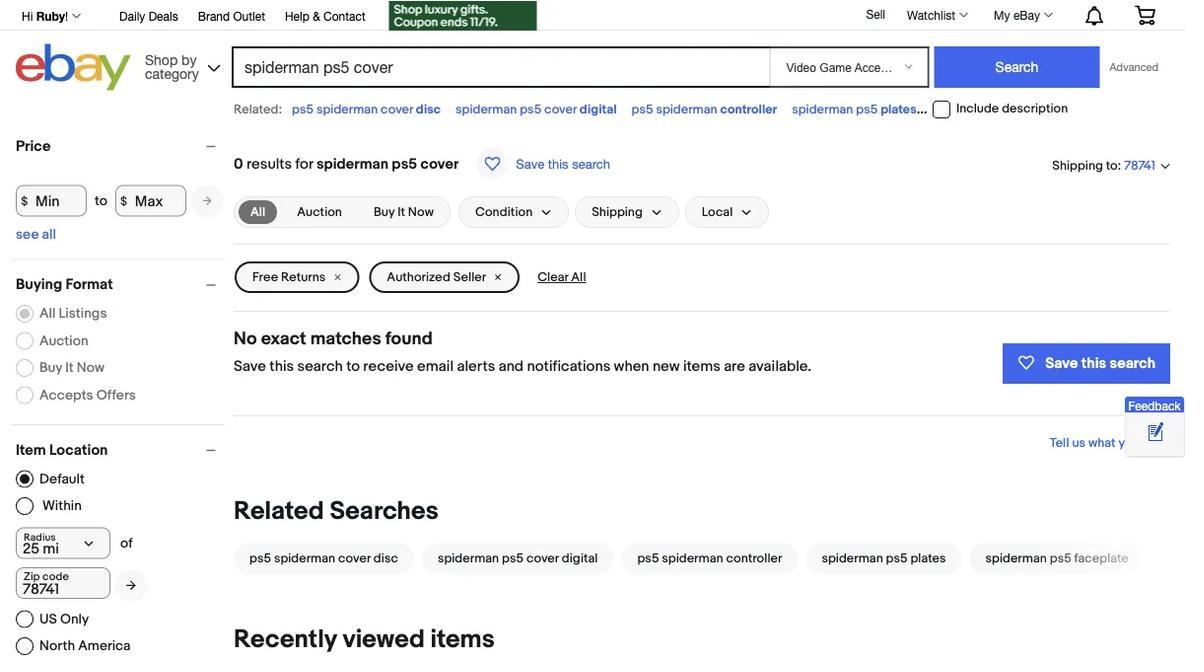 Task type: describe. For each thing, give the bounding box(es) containing it.
clear all link
[[530, 261, 595, 293]]

listings
[[59, 305, 107, 322]]

buy it now link
[[362, 200, 446, 224]]

$ for maximum value in $ text field
[[120, 194, 127, 208]]

america
[[78, 638, 131, 654]]

0 vertical spatial save this search
[[516, 156, 611, 171]]

my
[[995, 8, 1011, 22]]

tell
[[1051, 435, 1070, 450]]

north america link
[[16, 637, 131, 655]]

buying format
[[16, 276, 113, 294]]

1 horizontal spatial save this search button
[[1004, 343, 1171, 384]]

item location button
[[16, 441, 225, 459]]

include description
[[957, 101, 1069, 117]]

main content containing related searches
[[234, 127, 1171, 661]]

search inside no exact matches found save this search to receive email alerts and notifications when new items are available.
[[297, 358, 343, 375]]

1 vertical spatial auction
[[39, 332, 88, 349]]

my ebay link
[[984, 3, 1063, 27]]

all for all
[[251, 204, 266, 220]]

related:
[[234, 102, 282, 117]]

by
[[182, 51, 197, 68]]

save for save this search button to the right
[[1046, 355, 1079, 372]]

now inside main content
[[408, 204, 434, 220]]

all listings
[[39, 305, 107, 322]]

contact
[[324, 9, 366, 23]]

found
[[386, 328, 433, 349]]

1 vertical spatial it
[[65, 359, 74, 376]]

buy it now inside buy it now link
[[374, 204, 434, 220]]

Minimum Value in $ text field
[[16, 185, 87, 217]]

condition button
[[459, 196, 570, 228]]

shipping for shipping
[[592, 204, 643, 220]]

2 horizontal spatial this
[[1082, 355, 1107, 372]]

no
[[234, 328, 257, 349]]

free
[[253, 270, 278, 285]]

category
[[145, 65, 199, 81]]

price
[[16, 137, 51, 155]]

matches
[[310, 328, 382, 349]]

all for all listings
[[39, 305, 56, 322]]

receive
[[363, 358, 414, 375]]

0 vertical spatial ps5 spiderman controller
[[632, 102, 778, 117]]

save for save this search button to the top
[[516, 156, 545, 171]]

it inside buy it now link
[[398, 204, 405, 220]]

buying
[[16, 276, 62, 294]]

accepts
[[39, 387, 93, 403]]

and
[[499, 358, 524, 375]]

my ebay
[[995, 8, 1041, 22]]

hi ruby !
[[22, 9, 68, 23]]

shop by category
[[145, 51, 199, 81]]

1 vertical spatial ps5 spiderman controller
[[638, 550, 783, 565]]

0 vertical spatial ps5 spiderman cover disc
[[292, 102, 441, 117]]

feedback
[[1129, 399, 1182, 412]]

78741
[[1125, 158, 1156, 174]]

brand outlet link
[[198, 6, 265, 28]]

shipping for shipping to : 78741
[[1053, 158, 1104, 173]]

shop by category banner
[[11, 0, 1171, 96]]

shipping to : 78741
[[1053, 158, 1156, 174]]

only
[[60, 611, 89, 627]]

to inside shipping to : 78741
[[1107, 158, 1118, 173]]

1 vertical spatial items
[[431, 625, 495, 655]]

all inside "link"
[[572, 270, 587, 285]]

auction link
[[285, 200, 354, 224]]

advanced
[[1110, 61, 1159, 74]]

buying format button
[[16, 276, 225, 294]]

recently viewed items
[[234, 625, 495, 655]]

for
[[296, 155, 313, 173]]

when
[[614, 358, 650, 375]]

north
[[39, 638, 75, 654]]

shop
[[145, 51, 178, 68]]

item
[[16, 441, 46, 459]]

daily deals link
[[120, 6, 178, 28]]

!
[[65, 9, 68, 23]]

&
[[313, 9, 320, 23]]

buy inside buy it now link
[[374, 204, 395, 220]]

digital inside main content
[[562, 550, 598, 565]]

Maximum Value in $ text field
[[115, 185, 186, 217]]

searches
[[330, 496, 439, 526]]

no exact matches found save this search to receive email alerts and notifications when new items are available.
[[234, 328, 812, 375]]

hi
[[22, 9, 33, 23]]

get the coupon image
[[389, 1, 537, 31]]

1 vertical spatial ps5 spiderman cover disc
[[250, 550, 399, 565]]

deals
[[149, 9, 178, 23]]

shipping button
[[575, 196, 680, 228]]

seller
[[454, 270, 487, 285]]

:
[[1118, 158, 1122, 173]]

you
[[1119, 435, 1140, 450]]

0 vertical spatial plates
[[881, 102, 917, 117]]

alerts
[[457, 358, 496, 375]]

exact
[[261, 328, 306, 349]]

results
[[247, 155, 292, 173]]

0 vertical spatial digital
[[580, 102, 617, 117]]

accepts offers
[[39, 387, 136, 403]]

location
[[49, 441, 108, 459]]

to inside no exact matches found save this search to receive email alerts and notifications when new items are available.
[[346, 358, 360, 375]]

us
[[1073, 435, 1086, 450]]

spiderman ps5
[[932, 102, 1021, 117]]

within
[[42, 498, 82, 515]]

ps5 spiderman cover disc link
[[234, 542, 422, 574]]

returns
[[281, 270, 326, 285]]

0 results for spiderman ps5 cover
[[234, 155, 459, 173]]

local button
[[686, 196, 770, 228]]

us only link
[[16, 610, 89, 628]]

1 vertical spatial buy
[[39, 359, 62, 376]]

brand outlet
[[198, 9, 265, 23]]

email
[[417, 358, 454, 375]]

1 vertical spatial buy it now
[[39, 359, 105, 376]]

advanced link
[[1101, 47, 1169, 87]]

sell
[[867, 7, 886, 21]]

free returns link
[[235, 261, 359, 293]]

ruby
[[36, 9, 65, 23]]



Task type: locate. For each thing, give the bounding box(es) containing it.
shipping inside dropdown button
[[592, 204, 643, 220]]

apply within filter image
[[126, 579, 136, 592]]

1 vertical spatial digital
[[562, 550, 598, 565]]

of
[[120, 535, 133, 552]]

this down exact
[[270, 358, 294, 375]]

spiderman ps5 plates
[[792, 102, 917, 117], [822, 550, 947, 565]]

clear
[[538, 270, 569, 285]]

save this search up condition "dropdown button"
[[516, 156, 611, 171]]

help
[[285, 9, 310, 23]]

0 horizontal spatial save this search button
[[471, 147, 617, 181]]

spiderman ps5 cover digital
[[456, 102, 617, 117], [438, 550, 598, 565]]

0 vertical spatial items
[[684, 358, 721, 375]]

$
[[21, 194, 28, 208], [120, 194, 127, 208]]

1 horizontal spatial all
[[251, 204, 266, 220]]

spiderman ps5 faceplate link
[[970, 542, 1153, 574]]

it
[[398, 204, 405, 220], [65, 359, 74, 376]]

save this search
[[516, 156, 611, 171], [1046, 355, 1156, 372]]

save up tell
[[1046, 355, 1079, 372]]

0 vertical spatial all
[[251, 204, 266, 220]]

authorized
[[387, 270, 451, 285]]

spiderman ps5 faceplate
[[986, 550, 1129, 565]]

buy
[[374, 204, 395, 220], [39, 359, 62, 376]]

none submit inside the shop by category banner
[[935, 46, 1101, 88]]

0 horizontal spatial save
[[234, 358, 266, 375]]

1 vertical spatial spiderman ps5 cover digital
[[438, 550, 598, 565]]

it up accepts
[[65, 359, 74, 376]]

1 vertical spatial controller
[[727, 550, 783, 565]]

disc down searches on the bottom left of page
[[374, 550, 399, 565]]

0 vertical spatial shipping
[[1053, 158, 1104, 173]]

0 horizontal spatial shipping
[[592, 204, 643, 220]]

shipping
[[1053, 158, 1104, 173], [592, 204, 643, 220]]

0 horizontal spatial search
[[297, 358, 343, 375]]

default link
[[16, 470, 85, 488]]

auction inside main content
[[297, 204, 342, 220]]

it up authorized
[[398, 204, 405, 220]]

cover
[[381, 102, 413, 117], [545, 102, 577, 117], [421, 155, 459, 173], [338, 550, 371, 565], [527, 550, 559, 565]]

1 horizontal spatial buy it now
[[374, 204, 434, 220]]

2 horizontal spatial all
[[572, 270, 587, 285]]

controller inside main content
[[727, 550, 783, 565]]

disc inside main content
[[374, 550, 399, 565]]

watchlist
[[908, 8, 956, 22]]

items inside no exact matches found save this search to receive email alerts and notifications when new items are available.
[[684, 358, 721, 375]]

ebay
[[1014, 8, 1041, 22]]

shop by category button
[[136, 44, 225, 86]]

save this search up feedback
[[1046, 355, 1156, 372]]

1 horizontal spatial $
[[120, 194, 127, 208]]

default
[[39, 470, 85, 487]]

1 horizontal spatial it
[[398, 204, 405, 220]]

daily deals
[[120, 9, 178, 23]]

0 vertical spatial controller
[[721, 102, 778, 117]]

help & contact
[[285, 9, 366, 23]]

2 horizontal spatial search
[[1110, 355, 1156, 372]]

spiderman ps5 plates inside main content
[[822, 550, 947, 565]]

offers
[[96, 387, 136, 403]]

controller
[[721, 102, 778, 117], [727, 550, 783, 565]]

format
[[66, 276, 113, 294]]

all right clear
[[572, 270, 587, 285]]

1 horizontal spatial buy
[[374, 204, 395, 220]]

us only
[[39, 611, 89, 627]]

related searches
[[234, 496, 439, 526]]

account navigation
[[11, 0, 1171, 33]]

shipping inside shipping to : 78741
[[1053, 158, 1104, 173]]

see all button
[[16, 226, 56, 243]]

1 vertical spatial plates
[[911, 550, 947, 565]]

brand
[[198, 9, 230, 23]]

2 vertical spatial all
[[39, 305, 56, 322]]

search up feedback
[[1110, 355, 1156, 372]]

free returns
[[253, 270, 326, 285]]

viewed
[[343, 625, 425, 655]]

save down no
[[234, 358, 266, 375]]

auction
[[297, 204, 342, 220], [39, 332, 88, 349]]

1 horizontal spatial disc
[[416, 102, 441, 117]]

0 horizontal spatial save this search
[[516, 156, 611, 171]]

save this search button up condition "dropdown button"
[[471, 147, 617, 181]]

search up shipping dropdown button
[[572, 156, 611, 171]]

$ down the price dropdown button
[[120, 194, 127, 208]]

all
[[42, 226, 56, 243]]

this up what
[[1082, 355, 1107, 372]]

save this search button up "us"
[[1004, 343, 1171, 384]]

description
[[1003, 101, 1069, 117]]

$ for minimum value in $ text field
[[21, 194, 28, 208]]

price button
[[16, 137, 225, 155]]

0 vertical spatial to
[[1107, 158, 1118, 173]]

plates inside main content
[[911, 550, 947, 565]]

tell us what you think link
[[1051, 435, 1171, 450]]

to left 78741 at the right top of page
[[1107, 158, 1118, 173]]

available.
[[749, 358, 812, 375]]

1 horizontal spatial this
[[548, 156, 569, 171]]

watchlist link
[[897, 3, 978, 27]]

us
[[39, 611, 57, 627]]

1 vertical spatial disc
[[374, 550, 399, 565]]

None submit
[[935, 46, 1101, 88]]

authorized seller
[[387, 270, 487, 285]]

ps5 spiderman controller link
[[622, 542, 807, 574]]

0 horizontal spatial disc
[[374, 550, 399, 565]]

help & contact link
[[285, 6, 366, 28]]

1 horizontal spatial save
[[516, 156, 545, 171]]

0 horizontal spatial it
[[65, 359, 74, 376]]

main content
[[234, 127, 1171, 661]]

0 vertical spatial save this search button
[[471, 147, 617, 181]]

buy up accepts
[[39, 359, 62, 376]]

1 vertical spatial save this search button
[[1004, 343, 1171, 384]]

all down buying
[[39, 305, 56, 322]]

north america
[[39, 638, 131, 654]]

to left maximum value in $ text field
[[95, 192, 107, 209]]

buy down 0 results for spiderman ps5 cover
[[374, 204, 395, 220]]

0 vertical spatial spiderman ps5 cover digital
[[456, 102, 617, 117]]

buy it now up authorized
[[374, 204, 434, 220]]

0 horizontal spatial items
[[431, 625, 495, 655]]

buy it now up accepts
[[39, 359, 105, 376]]

this inside no exact matches found save this search to receive email alerts and notifications when new items are available.
[[270, 358, 294, 375]]

0 vertical spatial buy it now
[[374, 204, 434, 220]]

your shopping cart image
[[1135, 5, 1157, 25]]

spiderman ps5 cover digital link
[[422, 542, 622, 574]]

think
[[1143, 435, 1171, 450]]

ps5 spiderman cover disc up 0 results for spiderman ps5 cover
[[292, 102, 441, 117]]

0 horizontal spatial buy it now
[[39, 359, 105, 376]]

1 vertical spatial to
[[95, 192, 107, 209]]

all
[[251, 204, 266, 220], [572, 270, 587, 285], [39, 305, 56, 322]]

ps5 spiderman cover disc down related searches
[[250, 550, 399, 565]]

0 vertical spatial auction
[[297, 204, 342, 220]]

shipping up clear all "link"
[[592, 204, 643, 220]]

are
[[724, 358, 746, 375]]

see
[[16, 226, 39, 243]]

0
[[234, 155, 243, 173]]

search down matches
[[297, 358, 343, 375]]

Search for anything text field
[[235, 48, 766, 86]]

2 $ from the left
[[120, 194, 127, 208]]

0 vertical spatial disc
[[416, 102, 441, 117]]

1 horizontal spatial auction
[[297, 204, 342, 220]]

daily
[[120, 9, 145, 23]]

0 horizontal spatial $
[[21, 194, 28, 208]]

0 vertical spatial buy
[[374, 204, 395, 220]]

2 vertical spatial to
[[346, 358, 360, 375]]

1 horizontal spatial save this search
[[1046, 355, 1156, 372]]

disc down search for anything text field
[[416, 102, 441, 117]]

this up condition "dropdown button"
[[548, 156, 569, 171]]

ps5
[[292, 102, 314, 117], [520, 102, 542, 117], [632, 102, 654, 117], [857, 102, 878, 117], [996, 102, 1018, 117], [392, 155, 418, 173], [250, 550, 271, 565], [502, 550, 524, 565], [638, 550, 660, 565], [887, 550, 908, 565], [1050, 550, 1072, 565]]

items
[[684, 358, 721, 375], [431, 625, 495, 655]]

save
[[516, 156, 545, 171], [1046, 355, 1079, 372], [234, 358, 266, 375]]

items right viewed
[[431, 625, 495, 655]]

now up accepts offers
[[77, 359, 105, 376]]

1 horizontal spatial to
[[346, 358, 360, 375]]

what
[[1089, 435, 1116, 450]]

new
[[653, 358, 680, 375]]

outlet
[[233, 9, 265, 23]]

authorized seller link
[[369, 261, 520, 293]]

related
[[234, 496, 324, 526]]

sell link
[[858, 7, 895, 21]]

2 horizontal spatial to
[[1107, 158, 1118, 173]]

all down the results
[[251, 204, 266, 220]]

0 horizontal spatial all
[[39, 305, 56, 322]]

0 horizontal spatial this
[[270, 358, 294, 375]]

all link
[[239, 200, 277, 224]]

0 horizontal spatial to
[[95, 192, 107, 209]]

1 vertical spatial save this search
[[1046, 355, 1156, 372]]

shipping left :
[[1053, 158, 1104, 173]]

include
[[957, 101, 1000, 117]]

to
[[1107, 158, 1118, 173], [95, 192, 107, 209], [346, 358, 360, 375]]

0 horizontal spatial buy
[[39, 359, 62, 376]]

1 horizontal spatial now
[[408, 204, 434, 220]]

0 vertical spatial now
[[408, 204, 434, 220]]

1 horizontal spatial search
[[572, 156, 611, 171]]

ps5 spiderman cover disc
[[292, 102, 441, 117], [250, 550, 399, 565]]

now up authorized
[[408, 204, 434, 220]]

None text field
[[16, 567, 111, 599]]

1 $ from the left
[[21, 194, 28, 208]]

1 vertical spatial all
[[572, 270, 587, 285]]

items left are at the right
[[684, 358, 721, 375]]

digital
[[580, 102, 617, 117], [562, 550, 598, 565]]

notifications
[[527, 358, 611, 375]]

save up condition "dropdown button"
[[516, 156, 545, 171]]

clear all
[[538, 270, 587, 285]]

All selected text field
[[251, 203, 266, 221]]

see all
[[16, 226, 56, 243]]

0 horizontal spatial auction
[[39, 332, 88, 349]]

$ up see
[[21, 194, 28, 208]]

1 horizontal spatial items
[[684, 358, 721, 375]]

1 vertical spatial spiderman ps5 plates
[[822, 550, 947, 565]]

faceplate
[[1075, 550, 1129, 565]]

2 horizontal spatial save
[[1046, 355, 1079, 372]]

to down matches
[[346, 358, 360, 375]]

auction down the all listings
[[39, 332, 88, 349]]

1 vertical spatial shipping
[[592, 204, 643, 220]]

save inside no exact matches found save this search to receive email alerts and notifications when new items are available.
[[234, 358, 266, 375]]

0 horizontal spatial now
[[77, 359, 105, 376]]

0 vertical spatial spiderman ps5 plates
[[792, 102, 917, 117]]

condition
[[475, 204, 533, 220]]

0 vertical spatial it
[[398, 204, 405, 220]]

1 horizontal spatial shipping
[[1053, 158, 1104, 173]]

auction down 'for'
[[297, 204, 342, 220]]

1 vertical spatial now
[[77, 359, 105, 376]]



Task type: vqa. For each thing, say whether or not it's contained in the screenshot.
7th airpods from the bottom
no



